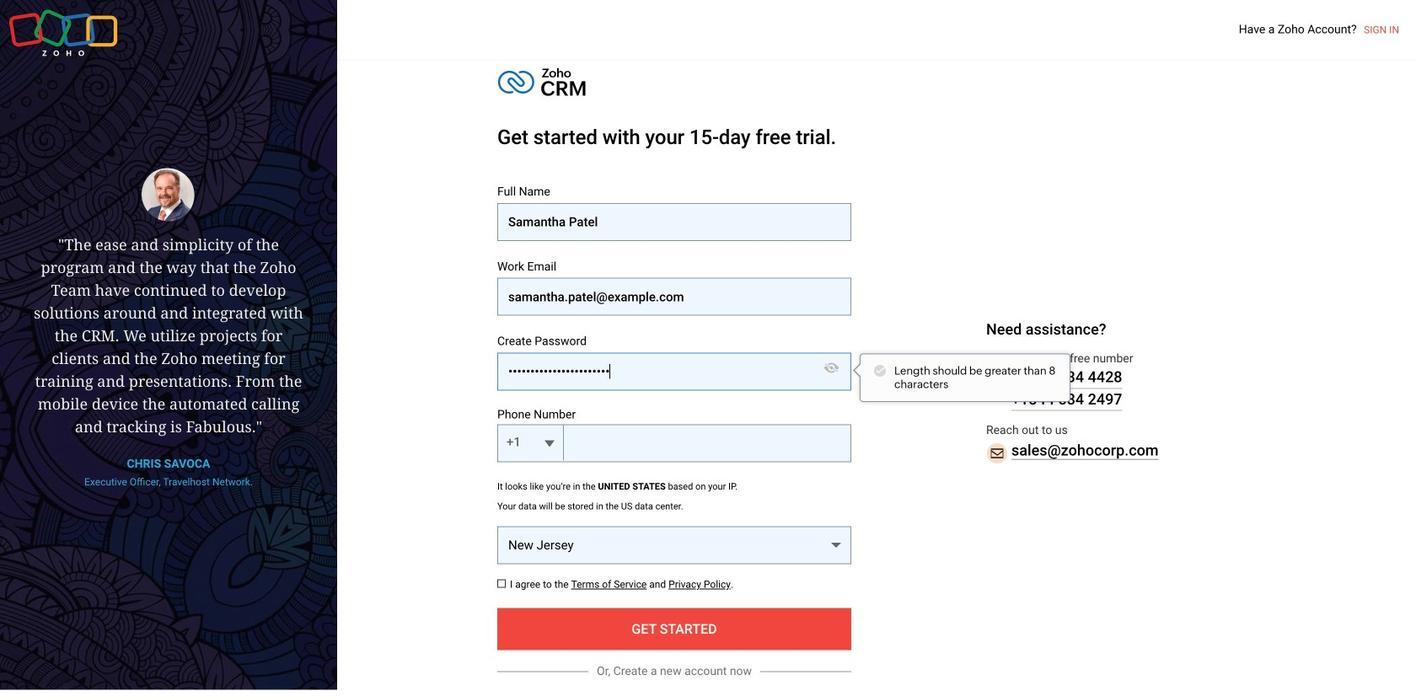 Task type: describe. For each thing, give the bounding box(es) containing it.
Enter your name text field
[[498, 203, 852, 241]]

Enter your email email field
[[498, 278, 852, 316]]



Task type: vqa. For each thing, say whether or not it's contained in the screenshot.
Enter your phone number text field
yes



Task type: locate. For each thing, give the bounding box(es) containing it.
zoho crm logo image
[[498, 64, 587, 101]]

Enter your phone number text field
[[498, 425, 852, 463]]

None submit
[[498, 608, 852, 651]]

Enter password for your account password field
[[498, 353, 852, 391]]



